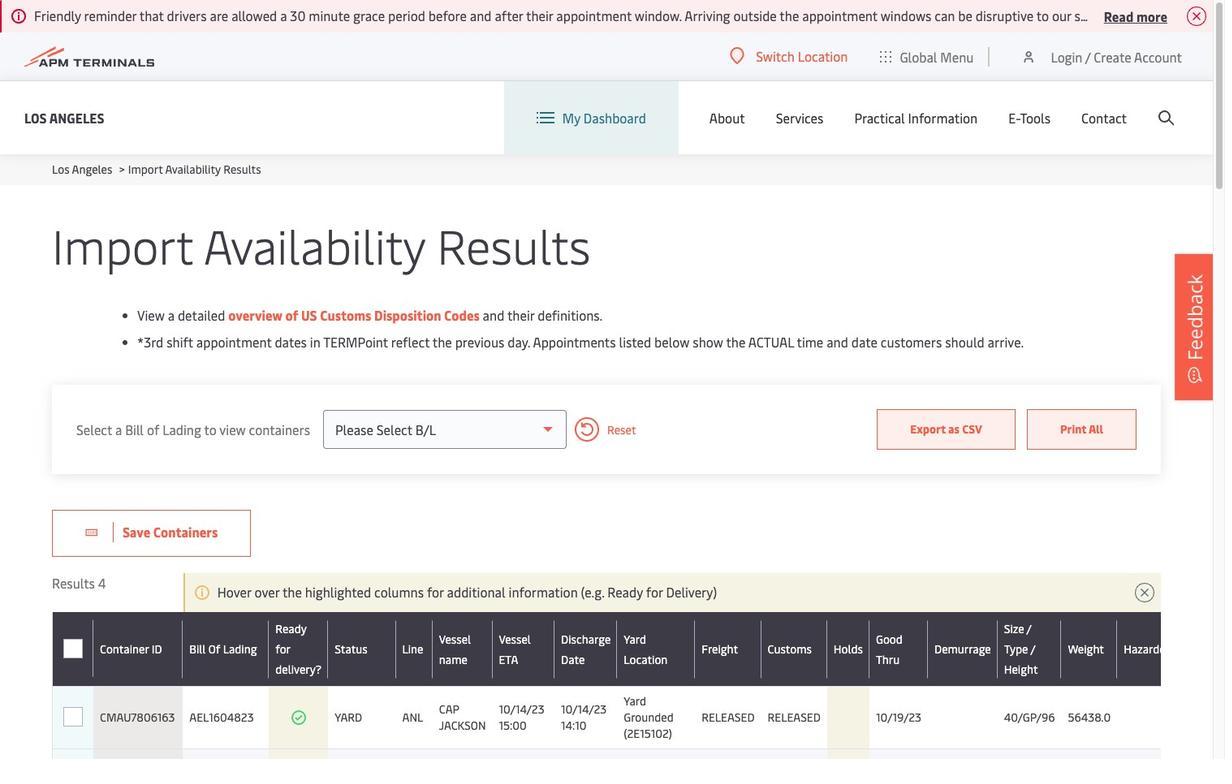 Task type: locate. For each thing, give the bounding box(es) containing it.
availability right >
[[165, 162, 221, 177]]

1 vessel from the left
[[439, 631, 471, 647]]

2 vertical spatial results
[[52, 574, 95, 592]]

detailed
[[178, 306, 225, 324]]

1 horizontal spatial the
[[433, 333, 452, 351]]

account
[[1134, 47, 1182, 65]]

information
[[509, 583, 578, 601]]

import down >
[[52, 213, 193, 277]]

save containers
[[123, 523, 218, 541]]

import
[[128, 162, 163, 177], [52, 213, 193, 277]]

10/14/23 14:10
[[561, 701, 607, 733]]

the right show
[[726, 333, 746, 351]]

appointment
[[196, 333, 272, 351]]

switch
[[756, 47, 795, 65]]

1 vertical spatial yard
[[624, 693, 646, 709]]

None checkbox
[[63, 639, 83, 659], [63, 639, 82, 659], [63, 639, 83, 659], [63, 639, 82, 659]]

hover over the highlighted columns for additional information (e.g. ready for delivery)
[[217, 583, 717, 601]]

1 horizontal spatial of
[[285, 306, 298, 324]]

print all
[[1060, 421, 1103, 437]]

weight
[[1068, 641, 1104, 657]]

1 vertical spatial of
[[147, 420, 159, 438]]

1 horizontal spatial and
[[827, 333, 848, 351]]

ready up delivery?
[[275, 621, 307, 636]]

0 vertical spatial a
[[168, 306, 175, 324]]

1 vertical spatial /
[[1027, 621, 1032, 636]]

0 horizontal spatial and
[[483, 306, 504, 324]]

2 vertical spatial /
[[1031, 641, 1036, 657]]

/ right type
[[1031, 641, 1036, 657]]

1 vertical spatial bill
[[189, 641, 206, 657]]

1 10/14/23 from the left
[[499, 701, 544, 717]]

customs up termpoint
[[320, 306, 371, 324]]

0 horizontal spatial a
[[115, 420, 122, 438]]

/ inside login / create account link
[[1085, 47, 1091, 65]]

released
[[702, 710, 755, 725], [768, 710, 821, 725]]

1 horizontal spatial released
[[768, 710, 821, 725]]

id
[[152, 641, 162, 657]]

feedback
[[1181, 274, 1208, 360]]

vessel for eta
[[499, 631, 531, 647]]

yard for yard grounded (2e15102)
[[624, 693, 646, 709]]

practical information button
[[854, 81, 978, 154]]

cmau7806163
[[100, 710, 175, 725]]

1 vertical spatial a
[[115, 420, 122, 438]]

yard right the discharge
[[624, 631, 646, 647]]

the right reflect
[[433, 333, 452, 351]]

good
[[876, 631, 903, 647]]

vessel up the eta on the bottom
[[499, 631, 531, 647]]

disposition
[[374, 306, 441, 324]]

height
[[1004, 662, 1038, 677]]

/ right "size"
[[1027, 621, 1032, 636]]

0 vertical spatial yard
[[624, 631, 646, 647]]

view
[[137, 306, 165, 324]]

0 horizontal spatial ready
[[275, 621, 307, 636]]

day.
[[508, 333, 530, 351]]

2 horizontal spatial results
[[437, 213, 591, 277]]

0 horizontal spatial 10/14/23
[[499, 701, 544, 717]]

import right >
[[128, 162, 163, 177]]

vessel for name
[[439, 631, 471, 647]]

cap jackson
[[439, 701, 486, 733]]

ready right (e.g.
[[607, 583, 643, 601]]

/ right login
[[1085, 47, 1091, 65]]

1 horizontal spatial ready
[[607, 583, 643, 601]]

1 horizontal spatial location
[[798, 47, 848, 65]]

1 horizontal spatial bill
[[189, 641, 206, 657]]

0 horizontal spatial for
[[275, 641, 291, 657]]

2 yard from the top
[[624, 693, 646, 709]]

yard inside yard grounded (2e15102)
[[624, 693, 646, 709]]

los angeles > import availability results
[[52, 162, 261, 177]]

availability up us
[[204, 213, 425, 277]]

and left date
[[827, 333, 848, 351]]

export
[[910, 421, 946, 437]]

containers
[[249, 420, 310, 438]]

1 horizontal spatial results
[[223, 162, 261, 177]]

a
[[168, 306, 175, 324], [115, 420, 122, 438]]

0 horizontal spatial los
[[24, 108, 47, 126]]

/ for size
[[1027, 621, 1032, 636]]

bill left of
[[189, 641, 206, 657]]

1 released from the left
[[702, 710, 755, 725]]

2 horizontal spatial for
[[646, 583, 663, 601]]

should
[[945, 333, 985, 351]]

save containers button
[[52, 510, 251, 557]]

for up delivery?
[[275, 641, 291, 657]]

container
[[100, 641, 149, 657]]

2 vessel from the left
[[499, 631, 531, 647]]

0 vertical spatial customs
[[320, 306, 371, 324]]

10/19/23
[[876, 710, 921, 725]]

1 horizontal spatial los
[[52, 162, 69, 177]]

global
[[900, 47, 937, 65]]

1 vertical spatial customs
[[768, 641, 812, 657]]

los
[[24, 108, 47, 126], [52, 162, 69, 177]]

results
[[223, 162, 261, 177], [437, 213, 591, 277], [52, 574, 95, 592]]

lading right of
[[223, 641, 257, 657]]

contact
[[1081, 109, 1127, 127]]

dashboard
[[584, 109, 646, 127]]

>
[[119, 162, 125, 177]]

results 4
[[52, 574, 106, 592]]

location right 'switch'
[[798, 47, 848, 65]]

0 vertical spatial los
[[24, 108, 47, 126]]

10/14/23
[[499, 701, 544, 717], [561, 701, 607, 717]]

thru
[[876, 652, 900, 667]]

1 vertical spatial location
[[624, 652, 668, 667]]

location for switch
[[798, 47, 848, 65]]

0 horizontal spatial of
[[147, 420, 159, 438]]

listed
[[619, 333, 651, 351]]

read more button
[[1104, 6, 1167, 26]]

1 horizontal spatial lading
[[223, 641, 257, 657]]

the right the over
[[282, 583, 302, 601]]

10/14/23 up 14:10 at the bottom of the page
[[561, 701, 607, 717]]

of left the "to"
[[147, 420, 159, 438]]

practical
[[854, 109, 905, 127]]

2 10/14/23 from the left
[[561, 701, 607, 717]]

import availability results
[[52, 213, 591, 277]]

vessel
[[439, 631, 471, 647], [499, 631, 531, 647]]

line
[[402, 641, 423, 657]]

yard inside 'yard location'
[[624, 631, 646, 647]]

0 vertical spatial location
[[798, 47, 848, 65]]

lading left the "to"
[[162, 420, 201, 438]]

a right select
[[115, 420, 122, 438]]

1 vertical spatial results
[[437, 213, 591, 277]]

customs left holds on the bottom right of the page
[[768, 641, 812, 657]]

read more
[[1104, 7, 1167, 25]]

vessel up 'name'
[[439, 631, 471, 647]]

1 vertical spatial angeles
[[72, 162, 112, 177]]

10/14/23 up "15:00"
[[499, 701, 544, 717]]

a right view on the left top of the page
[[168, 306, 175, 324]]

0 horizontal spatial released
[[702, 710, 755, 725]]

their
[[507, 306, 534, 324]]

yard location
[[624, 631, 668, 667]]

1 horizontal spatial 10/14/23
[[561, 701, 607, 717]]

0 horizontal spatial customs
[[320, 306, 371, 324]]

1 vertical spatial ready
[[275, 621, 307, 636]]

bill right select
[[125, 420, 144, 438]]

yard
[[624, 631, 646, 647], [624, 693, 646, 709]]

yard up grounded
[[624, 693, 646, 709]]

save
[[123, 523, 150, 541]]

anl
[[402, 710, 423, 725]]

demurrage
[[934, 641, 991, 657]]

0 vertical spatial angeles
[[49, 108, 104, 126]]

los for los angeles
[[24, 108, 47, 126]]

for right columns
[[427, 583, 444, 601]]

customs
[[320, 306, 371, 324], [768, 641, 812, 657]]

of left us
[[285, 306, 298, 324]]

more
[[1136, 7, 1167, 25]]

0 horizontal spatial location
[[624, 652, 668, 667]]

1 horizontal spatial vessel
[[499, 631, 531, 647]]

below
[[654, 333, 690, 351]]

about button
[[709, 81, 745, 154]]

0 vertical spatial import
[[128, 162, 163, 177]]

arrive.
[[988, 333, 1024, 351]]

0 vertical spatial ready
[[607, 583, 643, 601]]

appointments
[[533, 333, 616, 351]]

yard grounded (2e15102)
[[624, 693, 674, 741]]

ready for delivery?
[[275, 621, 322, 677]]

1 vertical spatial los
[[52, 162, 69, 177]]

None checkbox
[[63, 707, 83, 727], [63, 708, 83, 727], [63, 707, 83, 727], [63, 708, 83, 727]]

10/14/23 15:00
[[499, 701, 544, 733]]

and left their
[[483, 306, 504, 324]]

1 horizontal spatial for
[[427, 583, 444, 601]]

0 vertical spatial /
[[1085, 47, 1091, 65]]

ready
[[607, 583, 643, 601], [275, 621, 307, 636]]

1 horizontal spatial a
[[168, 306, 175, 324]]

0 horizontal spatial results
[[52, 574, 95, 592]]

0 horizontal spatial vessel
[[439, 631, 471, 647]]

angeles
[[49, 108, 104, 126], [72, 162, 112, 177]]

1 yard from the top
[[624, 631, 646, 647]]

status
[[335, 641, 368, 657]]

time
[[797, 333, 823, 351]]

vessel eta
[[499, 631, 531, 667]]

services
[[776, 109, 824, 127]]

0 horizontal spatial the
[[282, 583, 302, 601]]

for left delivery) at the right bottom
[[646, 583, 663, 601]]

0 horizontal spatial bill
[[125, 420, 144, 438]]

location up yard grounded (2e15102)
[[624, 652, 668, 667]]

view a detailed overview of us customs disposition codes and their definitions.
[[137, 306, 603, 324]]

type
[[1004, 641, 1028, 657]]

0 horizontal spatial lading
[[162, 420, 201, 438]]

*3rd shift appointment dates in termpoint reflect the previous day. appointments listed below show the actual time and date customers should arrive.
[[137, 333, 1024, 351]]

containers
[[153, 523, 218, 541]]



Task type: describe. For each thing, give the bounding box(es) containing it.
discharge date
[[561, 631, 611, 667]]

my dashboard button
[[536, 81, 646, 154]]

export as csv button
[[877, 409, 1016, 450]]

angeles for los angeles
[[49, 108, 104, 126]]

bill of lading
[[189, 641, 257, 657]]

holds
[[834, 641, 863, 657]]

all
[[1089, 421, 1103, 437]]

hover
[[217, 583, 251, 601]]

termpoint
[[323, 333, 388, 351]]

ready inside ready for delivery?
[[275, 621, 307, 636]]

read
[[1104, 7, 1134, 25]]

2 released from the left
[[768, 710, 821, 725]]

size
[[1004, 621, 1024, 636]]

/ for login
[[1085, 47, 1091, 65]]

over
[[255, 583, 280, 601]]

0 vertical spatial bill
[[125, 420, 144, 438]]

columns
[[374, 583, 424, 601]]

customers
[[881, 333, 942, 351]]

los for los angeles > import availability results
[[52, 162, 69, 177]]

0 vertical spatial lading
[[162, 420, 201, 438]]

yard
[[335, 710, 362, 725]]

csv
[[962, 421, 982, 437]]

close alert image
[[1187, 6, 1206, 26]]

1 vertical spatial los angeles link
[[52, 162, 112, 177]]

10/14/23 for 14:10
[[561, 701, 607, 717]]

e-
[[1009, 109, 1020, 127]]

reset button
[[567, 417, 636, 442]]

overview of us customs disposition codes link
[[228, 306, 480, 324]]

about
[[709, 109, 745, 127]]

highlighted
[[305, 583, 371, 601]]

in
[[310, 333, 320, 351]]

0 vertical spatial results
[[223, 162, 261, 177]]

1 horizontal spatial customs
[[768, 641, 812, 657]]

login / create account link
[[1021, 32, 1182, 80]]

global menu button
[[864, 32, 990, 81]]

menu
[[940, 47, 974, 65]]

2 horizontal spatial the
[[726, 333, 746, 351]]

actual
[[748, 333, 794, 351]]

previous
[[455, 333, 504, 351]]

1 vertical spatial import
[[52, 213, 193, 277]]

0 vertical spatial availability
[[165, 162, 221, 177]]

ael1604823
[[189, 710, 254, 725]]

switch location button
[[730, 47, 848, 65]]

print all button
[[1027, 409, 1137, 450]]

show
[[693, 333, 723, 351]]

10/14/23 for 15:00
[[499, 701, 544, 717]]

dates
[[275, 333, 307, 351]]

14:10
[[561, 718, 587, 733]]

a for select
[[115, 420, 122, 438]]

as
[[948, 421, 960, 437]]

1 vertical spatial and
[[827, 333, 848, 351]]

4
[[98, 574, 106, 592]]

cap
[[439, 701, 459, 717]]

print
[[1060, 421, 1086, 437]]

reflect
[[391, 333, 430, 351]]

practical information
[[854, 109, 978, 127]]

a for view
[[168, 306, 175, 324]]

overview
[[228, 306, 282, 324]]

delivery)
[[666, 583, 717, 601]]

discharge
[[561, 631, 611, 647]]

view
[[219, 420, 246, 438]]

create
[[1094, 47, 1131, 65]]

additional
[[447, 583, 506, 601]]

switch location
[[756, 47, 848, 65]]

to
[[204, 420, 217, 438]]

0 vertical spatial of
[[285, 306, 298, 324]]

us
[[301, 306, 317, 324]]

of
[[208, 641, 220, 657]]

*3rd
[[137, 333, 163, 351]]

(2e15102)
[[624, 726, 672, 741]]

1 vertical spatial availability
[[204, 213, 425, 277]]

for inside ready for delivery?
[[275, 641, 291, 657]]

reset
[[607, 422, 636, 437]]

e-tools
[[1009, 109, 1051, 127]]

angeles for los angeles > import availability results
[[72, 162, 112, 177]]

15:00
[[499, 718, 527, 733]]

ready image
[[290, 710, 307, 726]]

1 vertical spatial lading
[[223, 641, 257, 657]]

e-tools button
[[1009, 81, 1051, 154]]

login / create account
[[1051, 47, 1182, 65]]

yard for yard location
[[624, 631, 646, 647]]

56438.0
[[1068, 710, 1111, 725]]

shift
[[167, 333, 193, 351]]

0 vertical spatial and
[[483, 306, 504, 324]]

eta
[[499, 652, 518, 667]]

location for yard
[[624, 652, 668, 667]]

good thru
[[876, 631, 903, 667]]

login
[[1051, 47, 1082, 65]]

size / type / height
[[1004, 621, 1038, 677]]

hazardous
[[1124, 641, 1178, 657]]

jackson
[[439, 718, 486, 733]]

0 vertical spatial los angeles link
[[24, 108, 104, 128]]

tools
[[1020, 109, 1051, 127]]

(e.g.
[[581, 583, 604, 601]]



Task type: vqa. For each thing, say whether or not it's contained in the screenshot.
safety within APM TERMINALS SEEKS TO CONTINUOUSLY TO IMPROVE OUR SAFETY PERFORMANCE, WE EVALUATE OUR PERFORMANCE AND SET CHALLENGING GOALS ON AN ANNUAL BASIS.
no



